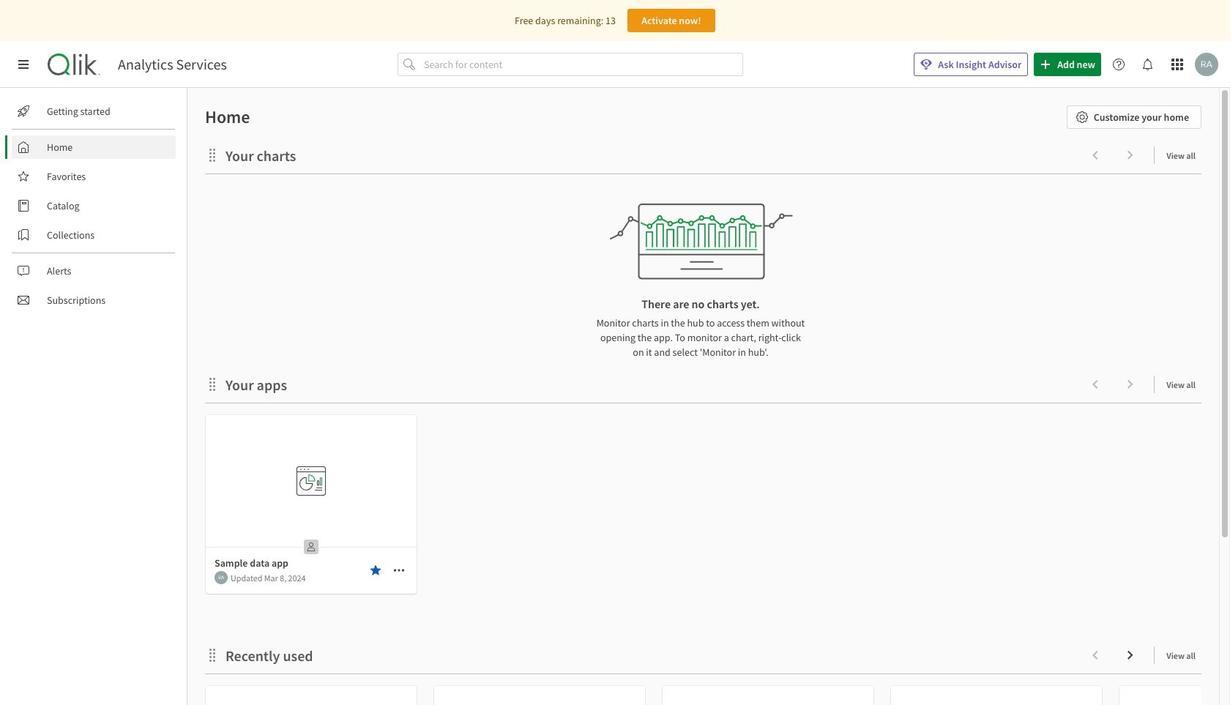 Task type: describe. For each thing, give the bounding box(es) containing it.
Search for content text field
[[421, 53, 744, 76]]

more actions image
[[393, 565, 405, 576]]

ruby anderson element
[[215, 571, 228, 585]]

0 horizontal spatial ruby anderson image
[[215, 571, 228, 585]]

1 vertical spatial move collection image
[[205, 648, 220, 663]]

0 vertical spatial ruby anderson image
[[1195, 53, 1219, 76]]

close sidebar menu image
[[18, 59, 29, 70]]

navigation pane element
[[0, 94, 187, 318]]



Task type: locate. For each thing, give the bounding box(es) containing it.
main content
[[182, 88, 1231, 705]]

move collection image
[[205, 377, 220, 392], [205, 648, 220, 663]]

1 vertical spatial ruby anderson image
[[215, 571, 228, 585]]

ruby anderson image
[[1195, 53, 1219, 76], [215, 571, 228, 585]]

move collection image
[[205, 148, 220, 162]]

analytics services element
[[118, 56, 227, 73]]

1 horizontal spatial ruby anderson image
[[1195, 53, 1219, 76]]

0 vertical spatial move collection image
[[205, 377, 220, 392]]

remove from favorites image
[[370, 565, 382, 576]]



Task type: vqa. For each thing, say whether or not it's contained in the screenshot.
tooltip inside the the 'New Sheet 2 sheet is selected. Press the Spacebar or Enter key to open New Sheet 2 sheet. Use the right and left arrow keys to navigate.' "element"
no



